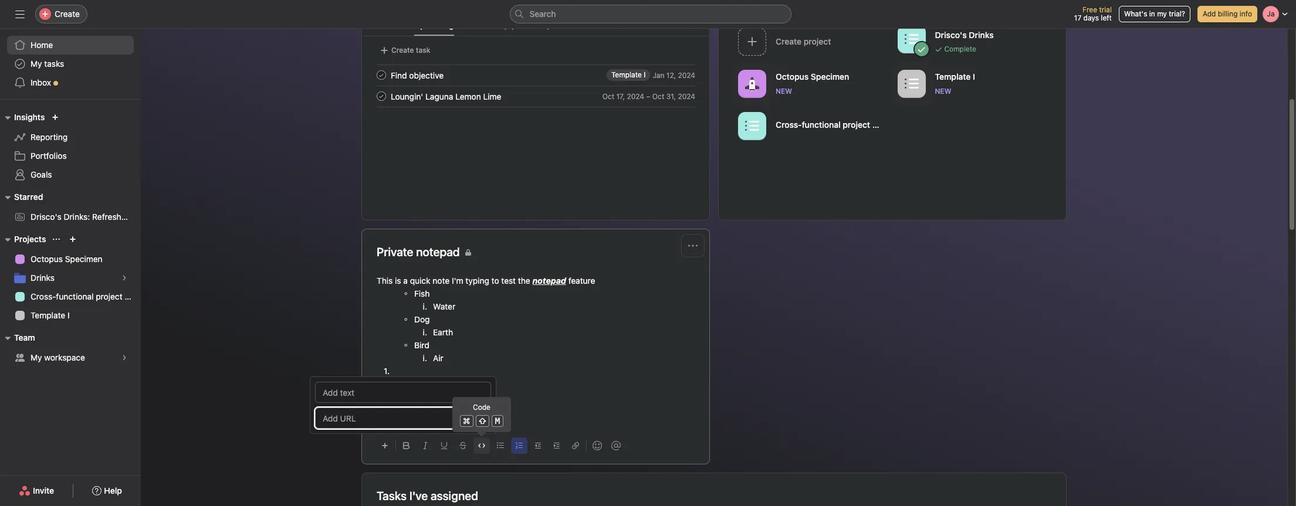 Task type: vqa. For each thing, say whether or not it's contained in the screenshot.
right up
no



Task type: describe. For each thing, give the bounding box(es) containing it.
underline image
[[441, 443, 448, 450]]

find
[[391, 70, 407, 80]]

plan inside projects element
[[125, 292, 141, 302]]

functional inside projects element
[[56, 292, 94, 302]]

insights
[[14, 112, 45, 122]]

drisco's for drisco's drinks: refreshment recommendation
[[31, 212, 61, 222]]

oct 17, 2024 – oct 31, 2024
[[603, 92, 696, 101]]

create project
[[776, 36, 832, 46]]

invite button
[[11, 481, 62, 502]]

0 vertical spatial drinks
[[970, 30, 994, 40]]

overdue
[[468, 20, 501, 30]]

insert an object image
[[382, 443, 389, 450]]

hide sidebar image
[[15, 9, 25, 19]]

cross- inside projects element
[[31, 292, 56, 302]]

days
[[1084, 14, 1100, 22]]

1 horizontal spatial template i
[[612, 70, 646, 79]]

cross-functional project plan link inside projects element
[[7, 288, 141, 306]]

inbox link
[[7, 73, 134, 92]]

list image inside cross-functional project plan 'link'
[[746, 119, 760, 133]]

reporting
[[31, 132, 68, 142]]

jan
[[653, 71, 665, 80]]

⌘
[[463, 416, 471, 426]]

test
[[502, 276, 516, 286]]

emoji image
[[593, 441, 602, 451]]

list image
[[905, 77, 919, 91]]

projects
[[14, 234, 46, 244]]

global element
[[0, 29, 141, 99]]

earth
[[433, 328, 453, 338]]

recommendation
[[143, 212, 209, 222]]

numbered list image
[[516, 443, 523, 450]]

my for my tasks
[[31, 59, 42, 69]]

projects button
[[0, 232, 46, 247]]

2 oct from the left
[[653, 92, 665, 101]]

teams element
[[0, 328, 141, 370]]

octopus specimen
[[31, 254, 103, 264]]

starred
[[14, 192, 43, 202]]

create project link
[[734, 23, 893, 61]]

the
[[518, 276, 531, 286]]

link image
[[572, 443, 579, 450]]

0 vertical spatial list image
[[905, 32, 919, 46]]

overdue (9)
[[468, 20, 515, 30]]

overdue (9) button
[[468, 20, 515, 36]]

Add URL text field
[[315, 408, 491, 429]]

1 horizontal spatial template i link
[[607, 69, 651, 81]]

add billing info
[[1203, 9, 1253, 18]]

insights element
[[0, 107, 141, 187]]

0 vertical spatial plan
[[873, 119, 889, 129]]

code image
[[478, 443, 486, 450]]

italics image
[[422, 443, 429, 450]]

tooltip containing ⌘
[[453, 398, 511, 436]]

i've assigned
[[410, 490, 478, 503]]

task
[[416, 46, 431, 55]]

private
[[377, 245, 414, 259]]

template i new
[[936, 71, 976, 95]]

to
[[492, 276, 499, 286]]

info
[[1240, 9, 1253, 18]]

octopus specimen new
[[776, 71, 850, 95]]

new for template i
[[936, 87, 952, 95]]

what's in my trial?
[[1125, 9, 1186, 18]]

insights button
[[0, 110, 45, 124]]

find objective
[[391, 70, 444, 80]]

2024 right the 31,
[[678, 92, 696, 101]]

portfolios link
[[7, 147, 134, 166]]

drinks:
[[64, 212, 90, 222]]

show options, current sort, top image
[[53, 236, 60, 243]]

this
[[377, 276, 393, 286]]

1 horizontal spatial i
[[644, 70, 646, 79]]

–
[[647, 92, 651, 101]]

new for octopus specimen
[[776, 87, 793, 95]]

create task button
[[377, 42, 434, 59]]

1 oct from the left
[[603, 92, 615, 101]]

team
[[14, 333, 35, 343]]

in
[[1150, 9, 1156, 18]]

document containing this is a quick note i'm typing to test the
[[377, 275, 695, 428]]

strikethrough image
[[460, 443, 467, 450]]

0 vertical spatial notepad
[[416, 245, 460, 259]]

0 vertical spatial functional
[[802, 119, 841, 129]]

laguna
[[426, 91, 454, 101]]

completed checkbox for loungin' laguna lemon lime
[[375, 89, 389, 103]]

i'm
[[452, 276, 464, 286]]

goals
[[31, 170, 52, 180]]

starred element
[[0, 187, 209, 229]]

inbox
[[31, 77, 51, 87]]

trial?
[[1170, 9, 1186, 18]]

what's in my trial? button
[[1120, 6, 1191, 22]]

trial
[[1100, 5, 1112, 14]]

complete
[[945, 44, 977, 53]]

projects element
[[0, 229, 141, 328]]

drisco's for drisco's drinks
[[936, 30, 967, 40]]

help
[[104, 486, 122, 496]]

0 horizontal spatial template i link
[[7, 306, 134, 325]]

(9)
[[503, 20, 515, 30]]

portfolios
[[31, 151, 67, 161]]

template inside the template i new
[[936, 71, 971, 81]]

completed button
[[529, 20, 572, 36]]

add
[[1203, 9, 1217, 18]]

create button
[[35, 5, 87, 23]]

my tasks link
[[7, 55, 134, 73]]

lime
[[483, 91, 502, 101]]

note
[[433, 276, 450, 286]]

free
[[1083, 5, 1098, 14]]

cross-functional project plan inside projects element
[[31, 292, 141, 302]]

home link
[[7, 36, 134, 55]]

upcoming button
[[414, 20, 454, 36]]

⇧
[[479, 416, 487, 426]]

my
[[1158, 9, 1168, 18]]

my for my workspace
[[31, 353, 42, 363]]

drisco's drinks
[[936, 30, 994, 40]]

private notepad
[[377, 245, 460, 259]]



Task type: locate. For each thing, give the bounding box(es) containing it.
octopus down create project at the right
[[776, 71, 809, 81]]

1 vertical spatial template i link
[[7, 306, 134, 325]]

my inside global element
[[31, 59, 42, 69]]

workspace
[[44, 353, 85, 363]]

new image
[[52, 114, 59, 121]]

specimen down create project link
[[811, 71, 850, 81]]

increase list indent image
[[554, 443, 561, 450]]

code
[[473, 403, 491, 412]]

Add text text field
[[315, 382, 491, 403]]

new inside octopus specimen new
[[776, 87, 793, 95]]

template inside projects element
[[31, 311, 65, 321]]

tasks
[[44, 59, 64, 69]]

1 vertical spatial list image
[[746, 119, 760, 133]]

drinks up complete
[[970, 30, 994, 40]]

1 vertical spatial project
[[96, 292, 123, 302]]

notepad right the
[[533, 276, 566, 286]]

completed checkbox for find objective
[[375, 68, 389, 82]]

free trial 17 days left
[[1075, 5, 1112, 22]]

what's
[[1125, 9, 1148, 18]]

create
[[55, 9, 80, 19], [392, 46, 414, 55]]

new project or portfolio image
[[70, 236, 77, 243]]

document
[[377, 275, 695, 428]]

jan 12, 2024
[[653, 71, 696, 80]]

1 vertical spatial completed image
[[375, 89, 389, 103]]

new inside the template i new
[[936, 87, 952, 95]]

objective
[[409, 70, 444, 80]]

0 vertical spatial create
[[55, 9, 80, 19]]

completed image
[[375, 68, 389, 82], [375, 89, 389, 103]]

template up 'team'
[[31, 311, 65, 321]]

1 vertical spatial cross-
[[31, 292, 56, 302]]

1 my from the top
[[31, 59, 42, 69]]

0 vertical spatial drisco's
[[936, 30, 967, 40]]

bird
[[414, 341, 430, 350]]

completed image left find
[[375, 68, 389, 82]]

functional down octopus specimen new
[[802, 119, 841, 129]]

see details, drinks image
[[121, 275, 128, 282]]

i left jan
[[644, 70, 646, 79]]

1 horizontal spatial drinks
[[970, 30, 994, 40]]

create task
[[392, 46, 431, 55]]

new right list icon
[[936, 87, 952, 95]]

0 horizontal spatial template i
[[31, 311, 70, 321]]

search
[[530, 9, 556, 19]]

2 completed checkbox from the top
[[375, 89, 389, 103]]

cross-functional project plan link down octopus specimen link
[[7, 288, 141, 306]]

completed
[[529, 20, 572, 30]]

2024 for 12,
[[678, 71, 696, 80]]

2 new from the left
[[936, 87, 952, 95]]

1 horizontal spatial notepad
[[533, 276, 566, 286]]

17,
[[617, 92, 625, 101]]

1 vertical spatial template i
[[31, 311, 70, 321]]

1 vertical spatial drisco's
[[31, 212, 61, 222]]

template up 17,
[[612, 70, 642, 79]]

i inside the template i new
[[973, 71, 976, 81]]

feature
[[569, 276, 596, 286]]

upcoming
[[414, 20, 454, 30]]

this is a quick note i'm typing to test the notepad feature
[[377, 276, 596, 286]]

template i link up 17,
[[607, 69, 651, 81]]

completed checkbox left find
[[375, 68, 389, 82]]

water
[[433, 302, 456, 312]]

starred button
[[0, 190, 43, 204]]

template down complete
[[936, 71, 971, 81]]

template i inside projects element
[[31, 311, 70, 321]]

0 vertical spatial template i
[[612, 70, 646, 79]]

2 horizontal spatial template
[[936, 71, 971, 81]]

tasks
[[377, 490, 407, 503]]

notepad inside document
[[533, 276, 566, 286]]

team button
[[0, 331, 35, 345]]

1 vertical spatial drinks
[[31, 273, 55, 283]]

0 horizontal spatial oct
[[603, 92, 615, 101]]

0 horizontal spatial drinks
[[31, 273, 55, 283]]

list image up list icon
[[905, 32, 919, 46]]

0 vertical spatial template i link
[[607, 69, 651, 81]]

create for create
[[55, 9, 80, 19]]

0 horizontal spatial cross-functional project plan link
[[7, 288, 141, 306]]

cross- down drinks link
[[31, 292, 56, 302]]

specimen down new project or portfolio icon
[[65, 254, 103, 264]]

i down complete
[[973, 71, 976, 81]]

actions image
[[689, 241, 698, 251]]

search list box
[[510, 5, 792, 23]]

Completed checkbox
[[375, 68, 389, 82], [375, 89, 389, 103]]

1 completed checkbox from the top
[[375, 68, 389, 82]]

list image
[[905, 32, 919, 46], [746, 119, 760, 133]]

1 vertical spatial cross-functional project plan link
[[7, 288, 141, 306]]

1 vertical spatial completed checkbox
[[375, 89, 389, 103]]

fish
[[414, 289, 430, 299]]

toolbar
[[377, 433, 695, 459]]

bulleted list image
[[497, 443, 504, 450]]

air
[[433, 353, 444, 363]]

create up home link
[[55, 9, 80, 19]]

0 horizontal spatial functional
[[56, 292, 94, 302]]

fish water dog earth bird air
[[414, 289, 456, 363]]

notepad up note
[[416, 245, 460, 259]]

plan
[[873, 119, 889, 129], [125, 292, 141, 302]]

0 horizontal spatial i
[[68, 311, 70, 321]]

left
[[1102, 14, 1112, 22]]

0 horizontal spatial project
[[96, 292, 123, 302]]

rocket image
[[746, 77, 760, 91]]

2024 right 12,
[[678, 71, 696, 80]]

2 horizontal spatial i
[[973, 71, 976, 81]]

drisco's inside starred element
[[31, 212, 61, 222]]

oct left 17,
[[603, 92, 615, 101]]

cross-functional project plan down octopus specimen new
[[776, 119, 889, 129]]

specimen for octopus specimen new
[[811, 71, 850, 81]]

0 vertical spatial cross-functional project plan
[[776, 119, 889, 129]]

tooltip
[[453, 398, 511, 436]]

template i up 17,
[[612, 70, 646, 79]]

billing
[[1219, 9, 1238, 18]]

1 horizontal spatial drisco's
[[936, 30, 967, 40]]

0 horizontal spatial plan
[[125, 292, 141, 302]]

1 horizontal spatial template
[[612, 70, 642, 79]]

octopus inside octopus specimen new
[[776, 71, 809, 81]]

specimen for octopus specimen
[[65, 254, 103, 264]]

0 horizontal spatial octopus
[[31, 254, 63, 264]]

cross-functional project plan link down octopus specimen new
[[734, 108, 893, 146]]

i up teams element
[[68, 311, 70, 321]]

0 vertical spatial specimen
[[811, 71, 850, 81]]

home
[[31, 40, 53, 50]]

1 vertical spatial notepad
[[533, 276, 566, 286]]

2 my from the top
[[31, 353, 42, 363]]

loungin'
[[391, 91, 423, 101]]

0 horizontal spatial create
[[55, 9, 80, 19]]

list image down rocket icon
[[746, 119, 760, 133]]

1 horizontal spatial create
[[392, 46, 414, 55]]

1 vertical spatial octopus
[[31, 254, 63, 264]]

drisco's up complete
[[936, 30, 967, 40]]

my inside teams element
[[31, 353, 42, 363]]

drisco's drinks: refreshment recommendation link
[[7, 208, 209, 227]]

specimen inside projects element
[[65, 254, 103, 264]]

completed image for find
[[375, 68, 389, 82]]

invite
[[33, 486, 54, 496]]

cross-functional project plan link
[[734, 108, 893, 146], [7, 288, 141, 306]]

my
[[31, 59, 42, 69], [31, 353, 42, 363]]

1 horizontal spatial new
[[936, 87, 952, 95]]

loungin' laguna lemon lime
[[391, 91, 502, 101]]

0 vertical spatial cross-
[[776, 119, 802, 129]]

1 vertical spatial cross-functional project plan
[[31, 292, 141, 302]]

0 vertical spatial completed checkbox
[[375, 68, 389, 82]]

1 horizontal spatial octopus
[[776, 71, 809, 81]]

octopus for octopus specimen new
[[776, 71, 809, 81]]

my tasks
[[31, 59, 64, 69]]

cross-
[[776, 119, 802, 129], [31, 292, 56, 302]]

oct right –
[[653, 92, 665, 101]]

0 vertical spatial completed image
[[375, 68, 389, 82]]

1 horizontal spatial plan
[[873, 119, 889, 129]]

0 horizontal spatial drisco's
[[31, 212, 61, 222]]

cross-functional project plan down drinks link
[[31, 292, 141, 302]]

drinks link
[[7, 269, 134, 288]]

octopus for octopus specimen
[[31, 254, 63, 264]]

1 horizontal spatial cross-
[[776, 119, 802, 129]]

tasks i've assigned
[[377, 490, 478, 503]]

drinks
[[970, 30, 994, 40], [31, 273, 55, 283]]

12,
[[667, 71, 676, 80]]

1 horizontal spatial cross-functional project plan
[[776, 119, 889, 129]]

template i up 'team'
[[31, 311, 70, 321]]

add billing info button
[[1198, 6, 1258, 22]]

0 horizontal spatial specimen
[[65, 254, 103, 264]]

1 horizontal spatial specimen
[[811, 71, 850, 81]]

1 vertical spatial specimen
[[65, 254, 103, 264]]

m
[[495, 417, 500, 426]]

0 vertical spatial project
[[843, 119, 871, 129]]

0 vertical spatial cross-functional project plan link
[[734, 108, 893, 146]]

create for create task
[[392, 46, 414, 55]]

functional down drinks link
[[56, 292, 94, 302]]

quick
[[410, 276, 431, 286]]

1 new from the left
[[776, 87, 793, 95]]

17
[[1075, 14, 1082, 22]]

0 horizontal spatial cross-
[[31, 292, 56, 302]]

bold image
[[403, 443, 410, 450]]

2024 for 17,
[[627, 92, 645, 101]]

typing
[[466, 276, 490, 286]]

my workspace link
[[7, 349, 134, 368]]

1 vertical spatial plan
[[125, 292, 141, 302]]

template i
[[612, 70, 646, 79], [31, 311, 70, 321]]

0 vertical spatial octopus
[[776, 71, 809, 81]]

2 completed image from the top
[[375, 89, 389, 103]]

1 horizontal spatial cross-functional project plan link
[[734, 108, 893, 146]]

reporting link
[[7, 128, 134, 147]]

0 horizontal spatial template
[[31, 311, 65, 321]]

0 horizontal spatial cross-functional project plan
[[31, 292, 141, 302]]

completed image for loungin'
[[375, 89, 389, 103]]

refreshment
[[92, 212, 141, 222]]

create inside button
[[392, 46, 414, 55]]

cross-functional project plan
[[776, 119, 889, 129], [31, 292, 141, 302]]

dog
[[414, 315, 430, 325]]

1 vertical spatial functional
[[56, 292, 94, 302]]

create inside dropdown button
[[55, 9, 80, 19]]

octopus inside octopus specimen link
[[31, 254, 63, 264]]

new right rocket icon
[[776, 87, 793, 95]]

at mention image
[[612, 441, 621, 451]]

1 vertical spatial create
[[392, 46, 414, 55]]

cross- down octopus specimen new
[[776, 119, 802, 129]]

create left task
[[392, 46, 414, 55]]

help button
[[85, 481, 130, 502]]

1 vertical spatial my
[[31, 353, 42, 363]]

0 horizontal spatial list image
[[746, 119, 760, 133]]

1 horizontal spatial functional
[[802, 119, 841, 129]]

i
[[644, 70, 646, 79], [973, 71, 976, 81], [68, 311, 70, 321]]

goals link
[[7, 166, 134, 184]]

search button
[[510, 5, 792, 23]]

0 vertical spatial my
[[31, 59, 42, 69]]

lemon
[[456, 91, 481, 101]]

0 horizontal spatial notepad
[[416, 245, 460, 259]]

my down 'team'
[[31, 353, 42, 363]]

drinks down octopus specimen
[[31, 273, 55, 283]]

drisco's up show options, current sort, top icon
[[31, 212, 61, 222]]

octopus down show options, current sort, top icon
[[31, 254, 63, 264]]

template
[[612, 70, 642, 79], [936, 71, 971, 81], [31, 311, 65, 321]]

2024 left –
[[627, 92, 645, 101]]

i inside projects element
[[68, 311, 70, 321]]

my left tasks
[[31, 59, 42, 69]]

jan 12, 2024 button
[[653, 71, 696, 80]]

drisco's drinks: refreshment recommendation
[[31, 212, 209, 222]]

31,
[[667, 92, 676, 101]]

drinks inside projects element
[[31, 273, 55, 283]]

1 completed image from the top
[[375, 68, 389, 82]]

completed image left loungin'
[[375, 89, 389, 103]]

0 horizontal spatial new
[[776, 87, 793, 95]]

completed checkbox left loungin'
[[375, 89, 389, 103]]

2024
[[678, 71, 696, 80], [627, 92, 645, 101], [678, 92, 696, 101]]

1 horizontal spatial oct
[[653, 92, 665, 101]]

decrease list indent image
[[535, 443, 542, 450]]

template i link up teams element
[[7, 306, 134, 325]]

1 horizontal spatial project
[[843, 119, 871, 129]]

new
[[776, 87, 793, 95], [936, 87, 952, 95]]

a
[[404, 276, 408, 286]]

specimen inside octopus specimen new
[[811, 71, 850, 81]]

notepad
[[416, 245, 460, 259], [533, 276, 566, 286]]

see details, my workspace image
[[121, 355, 128, 362]]

1 horizontal spatial list image
[[905, 32, 919, 46]]



